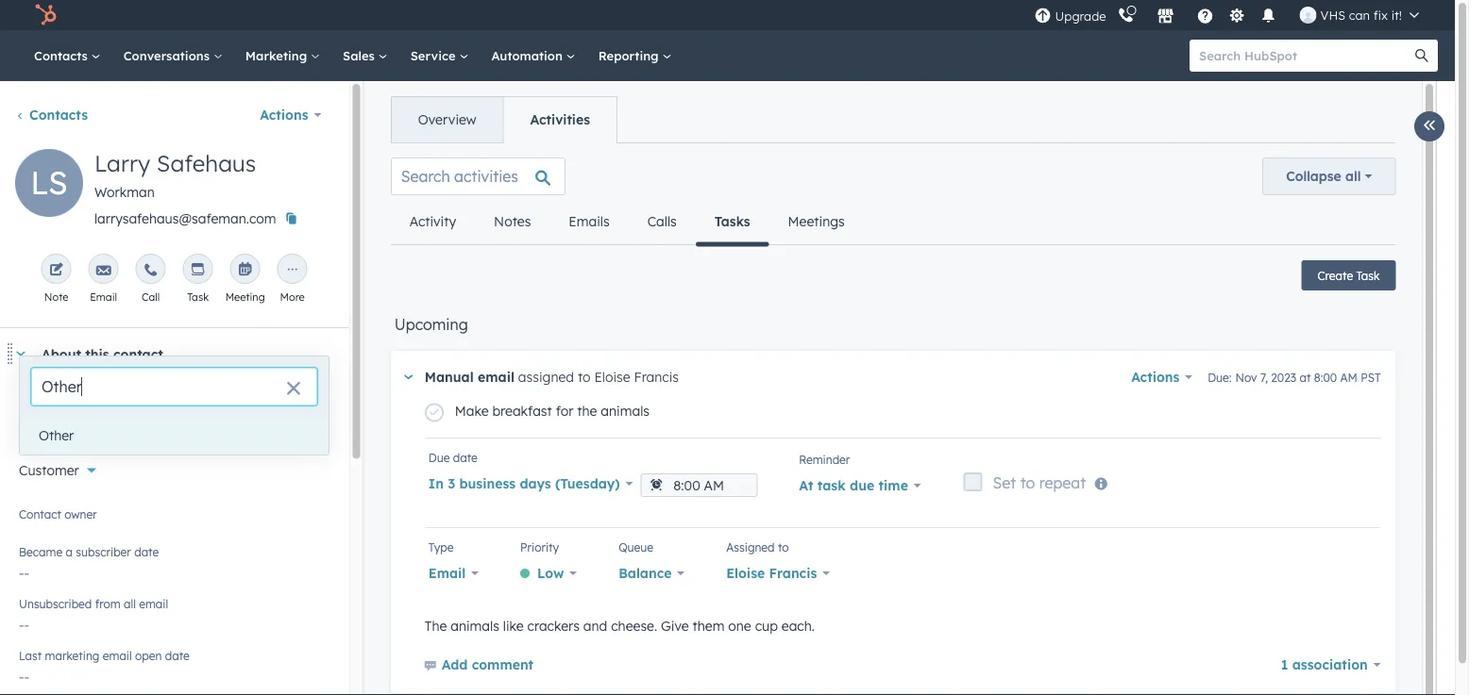 Task type: describe. For each thing, give the bounding box(es) containing it.
balance
[[618, 566, 671, 582]]

0 vertical spatial animals
[[600, 403, 649, 420]]

call
[[142, 291, 160, 304]]

meetings button
[[769, 199, 863, 245]]

reporting
[[598, 48, 662, 63]]

more
[[280, 291, 305, 304]]

email inside popup button
[[428, 566, 465, 582]]

all inside popup button
[[1345, 168, 1361, 185]]

due
[[428, 451, 449, 465]]

call image
[[143, 263, 158, 279]]

0 horizontal spatial eloise
[[594, 369, 630, 386]]

2 vertical spatial date
[[165, 649, 190, 663]]

sales
[[343, 48, 378, 63]]

sales link
[[332, 30, 399, 81]]

due
[[849, 478, 874, 494]]

overview button
[[391, 97, 502, 143]]

navigation inside feed
[[390, 199, 863, 247]]

in 3 business days (tuesday) button
[[428, 471, 632, 498]]

emails
[[568, 213, 609, 230]]

repeat
[[1039, 474, 1086, 493]]

1 horizontal spatial email
[[90, 291, 117, 304]]

service
[[410, 48, 459, 63]]

to for assigned to
[[778, 540, 789, 555]]

open
[[135, 649, 162, 663]]

marketing
[[45, 649, 99, 663]]

make
[[454, 403, 488, 420]]

notifications button
[[1253, 0, 1285, 30]]

email image
[[96, 263, 111, 279]]

the animals like crackers and cheese. give them one cup each. button
[[424, 616, 1362, 638]]

caret image inside feed
[[404, 375, 412, 380]]

vhs can fix it! button
[[1289, 0, 1431, 30]]

add comment
[[441, 657, 533, 674]]

eloise francis image
[[1300, 7, 1317, 24]]

create task button
[[1301, 261, 1396, 291]]

owner up became a subscriber date
[[64, 508, 97, 522]]

1 vertical spatial larrysafehaus@safeman.com
[[19, 403, 201, 420]]

contact
[[19, 508, 61, 522]]

like
[[503, 618, 523, 635]]

larry
[[94, 149, 150, 178]]

upgrade image
[[1035, 8, 1052, 25]]

tasks button
[[695, 199, 769, 247]]

actions for "actions" popup button to the right
[[1131, 369, 1179, 386]]

meeting image
[[238, 263, 253, 279]]

activities button
[[502, 97, 616, 143]]

lifecycle stage
[[19, 441, 99, 456]]

collapse all button
[[1262, 158, 1396, 195]]

manual
[[424, 369, 473, 386]]

became a subscriber date
[[19, 545, 159, 560]]

manual email assigned to eloise francis
[[424, 369, 679, 386]]

comment
[[471, 657, 533, 674]]

0 vertical spatial francis
[[634, 369, 679, 386]]

3
[[447, 476, 455, 492]]

conversations
[[123, 48, 213, 63]]

settings link
[[1225, 5, 1249, 25]]

Became a subscriber date text field
[[19, 556, 330, 586]]

other
[[39, 428, 74, 444]]

notes button
[[475, 199, 549, 245]]

unsubscribed from all email
[[19, 597, 168, 611]]

assigned
[[726, 540, 774, 555]]

priority
[[520, 540, 559, 555]]

marketing
[[245, 48, 311, 63]]

0 horizontal spatial task
[[187, 291, 209, 304]]

hubspot link
[[23, 4, 71, 26]]

(tuesday)
[[555, 476, 619, 492]]

breakfast
[[492, 403, 552, 420]]

service link
[[399, 30, 480, 81]]

search image
[[1416, 49, 1429, 62]]

activity button
[[390, 199, 475, 245]]

workman
[[94, 184, 155, 201]]

about this contact button
[[0, 329, 330, 380]]

calling icon button
[[1110, 3, 1142, 28]]

at task due time
[[799, 478, 908, 494]]

0 vertical spatial actions button
[[248, 96, 334, 134]]

balance button
[[618, 561, 684, 587]]

subscriber
[[76, 545, 131, 560]]

notes
[[494, 213, 531, 230]]

other button
[[20, 417, 329, 455]]

email inside feed
[[477, 369, 514, 386]]

marketing link
[[234, 30, 332, 81]]

automation link
[[480, 30, 587, 81]]

task
[[817, 478, 845, 494]]

about this contact
[[42, 346, 163, 362]]

note image
[[49, 263, 64, 279]]

reporting link
[[587, 30, 683, 81]]

automation
[[491, 48, 566, 63]]

due date
[[428, 451, 477, 465]]

at
[[799, 478, 813, 494]]

eloise inside eloise francis popup button
[[726, 566, 765, 582]]

help image
[[1197, 8, 1214, 25]]

Search activities search field
[[390, 158, 565, 195]]

set to repeat
[[993, 474, 1086, 493]]

last
[[19, 649, 42, 663]]

1 vertical spatial animals
[[450, 618, 499, 635]]

1 association button
[[1281, 652, 1381, 679]]

the
[[577, 403, 597, 420]]

collapse all
[[1286, 168, 1361, 185]]

in 3 business days (tuesday)
[[428, 476, 619, 492]]

email button
[[428, 561, 478, 587]]



Task type: vqa. For each thing, say whether or not it's contained in the screenshot.


Task type: locate. For each thing, give the bounding box(es) containing it.
pst
[[1361, 371, 1381, 385]]

a
[[66, 545, 73, 560]]

eloise francis button
[[726, 561, 830, 587]]

emails button
[[549, 199, 628, 245]]

email larrysafehaus@safeman.com
[[19, 390, 201, 420]]

caret image left manual
[[404, 375, 412, 380]]

actions button left due:
[[1131, 365, 1192, 391]]

task inside button
[[1356, 269, 1380, 283]]

crackers
[[527, 618, 579, 635]]

0 horizontal spatial francis
[[634, 369, 679, 386]]

email up make at the left of the page
[[477, 369, 514, 386]]

eloise down the assigned
[[726, 566, 765, 582]]

other list box
[[20, 417, 329, 455]]

stage
[[68, 441, 99, 456]]

2 horizontal spatial to
[[1020, 474, 1035, 493]]

1 vertical spatial to
[[1020, 474, 1035, 493]]

fix
[[1374, 7, 1388, 23]]

calls
[[647, 213, 676, 230]]

eloise up the
[[594, 369, 630, 386]]

2 vertical spatial email
[[428, 566, 465, 582]]

0 horizontal spatial animals
[[450, 618, 499, 635]]

2 horizontal spatial email
[[428, 566, 465, 582]]

feed containing upcoming
[[375, 143, 1411, 696]]

navigation
[[390, 96, 617, 144], [390, 199, 863, 247]]

eloise francis
[[726, 566, 817, 582]]

actions button down the marketing link at the left top of the page
[[248, 96, 334, 134]]

1 horizontal spatial eloise
[[726, 566, 765, 582]]

0 vertical spatial larrysafehaus@safeman.com
[[94, 211, 276, 227]]

1 vertical spatial contacts
[[29, 107, 88, 123]]

francis inside eloise francis popup button
[[769, 566, 817, 582]]

0 horizontal spatial caret image
[[15, 352, 26, 356]]

due:
[[1208, 371, 1231, 385]]

more image
[[285, 263, 300, 279]]

can
[[1349, 7, 1370, 23]]

caret image inside about this contact dropdown button
[[15, 352, 26, 356]]

0 horizontal spatial to
[[577, 369, 590, 386]]

help button
[[1189, 0, 1222, 30]]

1 horizontal spatial animals
[[600, 403, 649, 420]]

0 horizontal spatial date
[[134, 545, 159, 560]]

feed
[[375, 143, 1411, 696]]

0 horizontal spatial email
[[19, 390, 49, 404]]

email down email icon
[[90, 291, 117, 304]]

task right create
[[1356, 269, 1380, 283]]

date right due
[[453, 451, 477, 465]]

0 vertical spatial contacts
[[34, 48, 91, 63]]

francis
[[634, 369, 679, 386], [769, 566, 817, 582]]

0 horizontal spatial all
[[124, 597, 136, 611]]

1 navigation from the top
[[390, 96, 617, 144]]

2 horizontal spatial date
[[453, 451, 477, 465]]

settings image
[[1229, 8, 1246, 25]]

from
[[95, 597, 121, 611]]

date down the no owner 'popup button'
[[134, 545, 159, 560]]

1 horizontal spatial francis
[[769, 566, 817, 582]]

0 vertical spatial navigation
[[390, 96, 617, 144]]

email up other
[[19, 390, 49, 404]]

0 vertical spatial contacts link
[[23, 30, 112, 81]]

1 vertical spatial eloise
[[726, 566, 765, 582]]

1 vertical spatial francis
[[769, 566, 817, 582]]

HH:MM text field
[[640, 474, 757, 498]]

1 horizontal spatial date
[[165, 649, 190, 663]]

larrysafehaus@safeman.com down larry safehaus workman
[[94, 211, 276, 227]]

lifecycle
[[19, 441, 65, 456]]

8:00
[[1314, 371, 1337, 385]]

clear input image
[[286, 382, 301, 398]]

1 vertical spatial task
[[187, 291, 209, 304]]

0 vertical spatial caret image
[[15, 352, 26, 356]]

1 vertical spatial actions button
[[1131, 365, 1192, 391]]

at
[[1299, 371, 1311, 385]]

navigation containing activity
[[390, 199, 863, 247]]

assigned
[[518, 369, 574, 386]]

eloise
[[594, 369, 630, 386], [726, 566, 765, 582]]

one
[[728, 618, 751, 635]]

activities
[[530, 111, 590, 128]]

2 vertical spatial email
[[103, 649, 132, 663]]

0 horizontal spatial email
[[103, 649, 132, 663]]

1
[[1281, 657, 1288, 674]]

create task
[[1317, 269, 1380, 283]]

1 horizontal spatial actions button
[[1131, 365, 1192, 391]]

1 vertical spatial navigation
[[390, 199, 863, 247]]

date right open
[[165, 649, 190, 663]]

owner
[[64, 508, 97, 522], [41, 515, 79, 531]]

contact
[[113, 346, 163, 362]]

calls button
[[628, 199, 695, 245]]

task options element
[[424, 438, 1381, 616]]

task down task icon
[[187, 291, 209, 304]]

1 horizontal spatial actions
[[1131, 369, 1179, 386]]

contacts
[[34, 48, 91, 63], [29, 107, 88, 123]]

1 vertical spatial email
[[139, 597, 168, 611]]

caret image left about
[[15, 352, 26, 356]]

0 vertical spatial task
[[1356, 269, 1380, 283]]

0 vertical spatial email
[[90, 291, 117, 304]]

0 vertical spatial all
[[1345, 168, 1361, 185]]

1 vertical spatial email
[[19, 390, 49, 404]]

notifications image
[[1260, 8, 1277, 25]]

actions inside feed
[[1131, 369, 1179, 386]]

all right collapse
[[1345, 168, 1361, 185]]

email down became a subscriber date text field
[[139, 597, 168, 611]]

1 vertical spatial caret image
[[404, 375, 412, 380]]

to
[[577, 369, 590, 386], [1020, 474, 1035, 493], [778, 540, 789, 555]]

last marketing email open date
[[19, 649, 190, 663]]

owner up a
[[41, 515, 79, 531]]

cheese.
[[611, 618, 657, 635]]

email down type
[[428, 566, 465, 582]]

marketplaces image
[[1157, 8, 1174, 25]]

0 horizontal spatial actions
[[260, 107, 308, 123]]

upcoming
[[394, 315, 468, 334]]

add comment button
[[424, 654, 533, 679]]

1 vertical spatial all
[[124, 597, 136, 611]]

1 vertical spatial date
[[134, 545, 159, 560]]

2 navigation from the top
[[390, 199, 863, 247]]

0 vertical spatial eloise
[[594, 369, 630, 386]]

unsubscribed
[[19, 597, 92, 611]]

queue
[[618, 540, 653, 555]]

it!
[[1392, 7, 1402, 23]]

customer button
[[19, 452, 330, 484]]

customer
[[19, 463, 79, 479]]

Search HubSpot search field
[[1190, 40, 1421, 72]]

7,
[[1260, 371, 1268, 385]]

to right the set
[[1020, 474, 1035, 493]]

low button
[[520, 561, 577, 587]]

actions left due:
[[1131, 369, 1179, 386]]

1 horizontal spatial all
[[1345, 168, 1361, 185]]

email
[[477, 369, 514, 386], [139, 597, 168, 611], [103, 649, 132, 663]]

actions for "actions" popup button to the top
[[260, 107, 308, 123]]

caret image
[[15, 352, 26, 356], [404, 375, 412, 380]]

collapse
[[1286, 168, 1341, 185]]

0 vertical spatial to
[[577, 369, 590, 386]]

animals left like
[[450, 618, 499, 635]]

time
[[878, 478, 908, 494]]

Unsubscribed from all email text field
[[19, 608, 330, 638]]

due: nov 7, 2023 at 8:00 am pst
[[1208, 371, 1381, 385]]

actions down the marketing link at the left top of the page
[[260, 107, 308, 123]]

to for set to repeat
[[1020, 474, 1035, 493]]

and
[[583, 618, 607, 635]]

them
[[692, 618, 724, 635]]

task image
[[190, 263, 206, 279]]

1 vertical spatial actions
[[1131, 369, 1179, 386]]

to up the
[[577, 369, 590, 386]]

menu containing vhs can fix it!
[[1033, 0, 1433, 30]]

hubspot image
[[34, 4, 57, 26]]

all right from
[[124, 597, 136, 611]]

reminder
[[799, 453, 850, 467]]

search button
[[1406, 40, 1438, 72]]

date inside task options element
[[453, 451, 477, 465]]

activity
[[409, 213, 456, 230]]

animals
[[600, 403, 649, 420], [450, 618, 499, 635]]

2 horizontal spatial email
[[477, 369, 514, 386]]

days
[[519, 476, 551, 492]]

larry safehaus workman
[[94, 149, 256, 201]]

date
[[453, 451, 477, 465], [134, 545, 159, 560], [165, 649, 190, 663]]

larrysafehaus@safeman.com
[[94, 211, 276, 227], [19, 403, 201, 420]]

2 vertical spatial to
[[778, 540, 789, 555]]

email left open
[[103, 649, 132, 663]]

add
[[441, 657, 467, 674]]

0 vertical spatial date
[[453, 451, 477, 465]]

1 horizontal spatial caret image
[[404, 375, 412, 380]]

menu
[[1033, 0, 1433, 30]]

create
[[1317, 269, 1353, 283]]

1 vertical spatial contacts link
[[15, 107, 88, 123]]

1 horizontal spatial task
[[1356, 269, 1380, 283]]

email inside email larrysafehaus@safeman.com
[[19, 390, 49, 404]]

marketplaces button
[[1146, 0, 1186, 30]]

larrysafehaus@safeman.com up stage
[[19, 403, 201, 420]]

0 vertical spatial email
[[477, 369, 514, 386]]

calling icon image
[[1118, 7, 1135, 24]]

no
[[19, 515, 37, 531]]

meeting
[[225, 291, 265, 304]]

1 horizontal spatial email
[[139, 597, 168, 611]]

make breakfast for the animals
[[454, 403, 649, 420]]

became
[[19, 545, 63, 560]]

conversations link
[[112, 30, 234, 81]]

0 horizontal spatial actions button
[[248, 96, 334, 134]]

1 horizontal spatial to
[[778, 540, 789, 555]]

animals right the
[[600, 403, 649, 420]]

note
[[44, 291, 68, 304]]

meetings
[[788, 213, 844, 230]]

to up eloise francis popup button
[[778, 540, 789, 555]]

0 vertical spatial actions
[[260, 107, 308, 123]]

make breakfast for the animals button
[[454, 400, 1366, 423]]

no owner button
[[19, 504, 330, 535]]

Last marketing email open date text field
[[19, 660, 330, 690]]

email
[[90, 291, 117, 304], [19, 390, 49, 404], [428, 566, 465, 582]]

each.
[[781, 618, 814, 635]]

type
[[428, 540, 453, 555]]

Search search field
[[31, 368, 317, 406]]

due date element
[[640, 473, 757, 498]]

1 association
[[1281, 657, 1368, 674]]

tasks
[[714, 213, 750, 230]]

navigation containing overview
[[390, 96, 617, 144]]

business
[[459, 476, 515, 492]]

overview
[[418, 111, 476, 128]]

contacts link
[[23, 30, 112, 81], [15, 107, 88, 123]]



